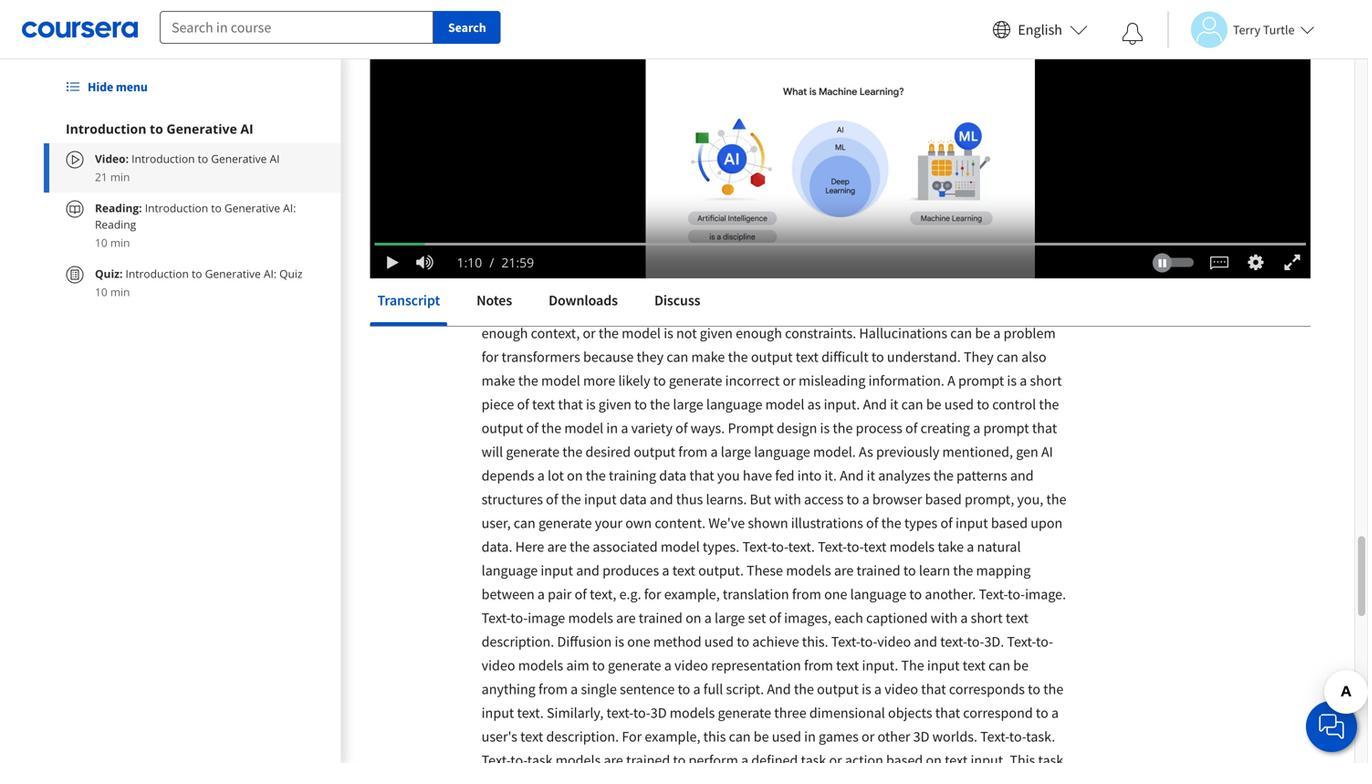 Task type: locate. For each thing, give the bounding box(es) containing it.
and
[[569, 63, 592, 81], [604, 87, 627, 105], [774, 87, 798, 105], [621, 110, 645, 129], [1009, 110, 1032, 129], [666, 134, 689, 152], [1016, 182, 1040, 200], [790, 205, 813, 224], [1010, 466, 1034, 485], [650, 490, 673, 508], [576, 561, 600, 580], [914, 633, 937, 651]]

example, inside and produces a text output. these models are trained to learn the mapping between a pair of text, e.g. for example, translation from one language to another. text-to-image. text-to-image models are trained on a large set of images,
[[664, 585, 720, 603]]

0 vertical spatial with
[[1036, 39, 1063, 58]]

0 vertical spatial representation
[[597, 229, 687, 247]]

a
[[948, 371, 955, 390]]

1 vertical spatial given
[[700, 324, 733, 342]]

large left set
[[715, 609, 745, 627]]

or the model is trained on noisy or dirty data,
[[630, 300, 906, 319]]

meaning
[[894, 110, 947, 129]]

to
[[672, 87, 685, 105], [1024, 87, 1037, 105], [150, 120, 163, 137], [198, 151, 208, 166], [211, 200, 222, 215], [871, 205, 884, 224], [511, 229, 523, 247], [192, 266, 202, 281], [872, 348, 884, 366], [653, 371, 666, 390], [634, 395, 647, 413], [977, 395, 990, 413], [847, 490, 859, 508], [904, 561, 916, 580], [909, 585, 922, 603], [737, 633, 749, 651], [592, 656, 605, 675], [678, 680, 690, 698], [1028, 680, 1041, 698], [1036, 704, 1049, 722]]

level,
[[715, 182, 748, 200]]

a inside text-to-text models take a natural language input
[[967, 538, 974, 556]]

ai inside "the power of generative ai comes from the use of transformers."
[[549, 158, 560, 176]]

ai inside video: introduction to generative ai 21 min
[[270, 151, 280, 166]]

of left the an
[[930, 182, 942, 200]]

video inside and the output is a video that corresponds to the input text.
[[885, 680, 918, 698]]

text inside and produces a text output. these models are trained to learn the mapping between a pair of text, e.g. for example, translation from one language to another. text-to-image. text-to-image models are trained on a large set of images,
[[672, 561, 695, 580]]

prompt down control
[[983, 419, 1029, 437]]

input inside text-to-text models take a natural language input
[[541, 561, 573, 580]]

min down the reading on the left top of the page
[[110, 235, 130, 250]]

with inside the but with access to a browser based prompt, you, the user,
[[774, 490, 801, 508]]

1 horizontal spatial hallucinations
[[859, 324, 947, 342]]

output
[[751, 348, 793, 366], [482, 419, 523, 437], [634, 443, 676, 461], [817, 680, 859, 698]]

1 vertical spatial you
[[717, 466, 740, 485]]

downloads button
[[541, 278, 625, 322]]

generative
[[167, 120, 237, 137], [211, 151, 267, 166], [224, 200, 280, 215], [205, 266, 261, 281]]

1 horizontal spatial by
[[723, 277, 738, 295]]

0 vertical spatial example,
[[664, 585, 720, 603]]

of down "browser"
[[866, 514, 878, 532]]

2 vertical spatial with
[[931, 609, 958, 627]]

the inside or the model is not given enough context,
[[922, 300, 942, 319]]

it down as
[[867, 466, 875, 485]]

language inside and produces a text output. these models are trained to learn the mapping between a pair of text, e.g. for example, translation from one language to another. text-to-image. text-to-image models are trained on a large set of images,
[[850, 585, 907, 603]]

0 vertical spatial used
[[945, 395, 974, 413]]

for down the encoder encodes the input sequence button
[[690, 229, 707, 247]]

can up they on the right
[[950, 324, 972, 342]]

the input text can be anything from a single sentence button
[[482, 656, 1029, 698]]

generate up the that is given to the large language model as input.
[[669, 371, 722, 390]]

with inside each captioned with a short text description.
[[931, 609, 958, 627]]

with down fed
[[774, 490, 801, 508]]

and up learns
[[1016, 182, 1040, 200]]

and inside and it can be used to control the output of the model
[[863, 395, 887, 413]]

a inside the humanlike text in response to a wide range of prompts
[[1040, 87, 1047, 105]]

text down here are the associated model types. text-to-text.
[[672, 561, 695, 580]]

1 vertical spatial data
[[620, 490, 647, 508]]

make
[[691, 348, 725, 366], [482, 371, 515, 390]]

be down that are generated by the model that button
[[659, 277, 674, 295]]

1 horizontal spatial natural
[[977, 538, 1021, 556]]

to up captioned
[[909, 585, 922, 603]]

1 horizontal spatial with
[[931, 609, 958, 627]]

model inside or the model is not given enough context,
[[945, 300, 984, 319]]

on right lot
[[567, 466, 583, 485]]

0 vertical spatial hallucinations
[[543, 277, 631, 295]]

from up processing.
[[606, 158, 635, 176]]

browser
[[872, 490, 922, 508]]

0 vertical spatial 3d
[[651, 704, 667, 722]]

2 horizontal spatial with
[[1036, 39, 1063, 58]]

similarly, text-to-3d models generate
[[547, 704, 774, 722]]

1 vertical spatial here
[[714, 110, 743, 129]]

0 vertical spatial you
[[516, 134, 538, 152]]

be down and the output is a video that corresponds to the input text. button
[[754, 727, 769, 746]]

dimensional
[[810, 704, 885, 722]]

the inside "the power of generative ai comes from the use of transformers."
[[967, 134, 990, 152]]

0 vertical spatial here
[[626, 63, 655, 81]]

prompt,
[[965, 490, 1014, 508]]

content.
[[655, 514, 706, 532]]

0 horizontal spatial text-
[[607, 704, 633, 722]]

to down the "introduction to generative ai" dropdown button
[[198, 151, 208, 166]]

incorrect
[[725, 371, 780, 390]]

text up the meaning of life is-- button
[[925, 87, 948, 105]]

given down hallucinations can be caused by a number of factors,
[[700, 324, 733, 342]]

terry turtle button
[[1167, 11, 1315, 48]]

enough inside or the model is not given enough context,
[[482, 324, 528, 342]]

it inside and it analyzes the patterns and structures of the input data
[[867, 466, 875, 485]]

the inside the input text can be anything from a single sentence
[[901, 656, 924, 675]]

from
[[606, 158, 635, 176], [678, 443, 708, 461], [792, 585, 821, 603], [804, 656, 833, 675], [539, 680, 568, 698]]

2 vertical spatial here
[[515, 538, 544, 556]]

a inside text-to- video models aim to generate a video representation
[[664, 656, 672, 675]]

1 horizontal spatial for
[[644, 585, 661, 603]]

based up types
[[925, 490, 962, 508]]

0 vertical spatial large
[[673, 395, 703, 413]]

0 horizontal spatial make
[[482, 371, 515, 390]]

text inside the input text can be anything from a single sentence
[[963, 656, 986, 675]]

2 data, from the left
[[872, 300, 903, 319]]

generative up video: introduction to generative ai 21 min
[[167, 120, 237, 137]]

with inside i'm making a sandwich with peanut butter and jelly.
[[1036, 39, 1063, 58]]

data inside and it analyzes the patterns and structures of the input data
[[620, 490, 647, 508]]

1 data, from the left
[[597, 300, 628, 319]]

1 horizontal spatial used
[[772, 727, 801, 746]]

to- down image.
[[1036, 633, 1053, 651]]

image
[[528, 609, 565, 627]]

1 horizontal spatial text.
[[788, 538, 815, 556]]

data,
[[597, 300, 628, 319], [872, 300, 903, 319]]

1 horizontal spatial enough
[[547, 300, 594, 319]]

here are the associated model types. button
[[515, 538, 742, 556]]

0 horizontal spatial text.
[[517, 704, 544, 722]]

they can also make the model more button
[[482, 348, 1047, 390]]

0 horizontal spatial data,
[[597, 300, 628, 319]]

1 vertical spatial task.
[[1026, 727, 1055, 746]]

discuss
[[654, 291, 700, 309]]

0 horizontal spatial hallucinations
[[543, 277, 631, 295]]

1 vertical spatial prompt
[[983, 419, 1029, 437]]

at a high level, a transformer model button
[[660, 182, 879, 200]]

data up thus
[[659, 466, 687, 485]]

1 horizontal spatial 3d
[[913, 727, 930, 746]]

0 vertical spatial natural
[[482, 182, 525, 200]]

1 vertical spatial ai:
[[264, 266, 277, 281]]

1 horizontal spatial here
[[626, 63, 655, 81]]

and produces a text output. these models are trained to learn the mapping between a pair of text, e.g. for example, translation from one language to another. text-to-image. text-to-image models are trained on a large set of images,
[[482, 561, 1066, 627]]

0 horizontal spatial task.
[[773, 229, 803, 247]]

1 horizontal spatial make
[[691, 348, 725, 366]]

that inside a prompt that will generate the desired output
[[1032, 419, 1057, 437]]

to- inside text-to-text models take a natural language input
[[847, 538, 864, 556]]

are
[[995, 229, 1015, 247], [576, 253, 595, 271], [774, 253, 793, 271], [547, 538, 567, 556], [834, 561, 854, 580], [616, 609, 636, 627]]

0 horizontal spatial input.
[[824, 395, 860, 413]]

video down captioned
[[877, 633, 911, 651]]

introduction right quiz:
[[125, 266, 189, 281]]

data, inside including the model is not trained on enough data,
[[597, 300, 628, 319]]

input inside and it analyzes the patterns and structures of the input data
[[584, 490, 617, 508]]

the inside they can also make the model more
[[518, 371, 538, 390]]

i'm making a sandwich with peanut butter and jelly.
[[482, 39, 1063, 81]]

2 vertical spatial used
[[772, 727, 801, 746]]

0 vertical spatial make
[[691, 348, 725, 366]]

0 horizontal spatial used
[[704, 633, 734, 651]]

2 horizontal spatial used
[[945, 395, 974, 413]]

0 horizontal spatial based
[[925, 490, 962, 508]]

be inside and it can be used to control the output of the model
[[926, 395, 942, 413]]

0 horizontal spatial short
[[971, 609, 1003, 627]]

generate up lot
[[506, 443, 560, 461]]

1 min from the top
[[110, 169, 130, 184]]

ai:
[[283, 200, 296, 215], [264, 266, 277, 281]]

that up the and thus learns. button
[[689, 466, 714, 485]]

based inside the but with access to a browser based prompt, you, the user,
[[925, 490, 962, 508]]

used down a
[[945, 395, 974, 413]]

0 vertical spatial text.
[[788, 538, 815, 556]]

text down text-to-image. button
[[1006, 609, 1029, 627]]

0 horizontal spatial one
[[627, 633, 651, 651]]

models up diffusion
[[568, 609, 613, 627]]

in natural language processing.
[[482, 158, 1051, 200]]

ai: left quiz
[[264, 266, 277, 281]]

for inside and produces a text output. these models are trained to learn the mapping between a pair of text, e.g. for example, translation from one language to another. text-to-image. text-to-image models are trained on a large set of images,
[[644, 585, 661, 603]]

1 vertical spatial text-
[[607, 704, 633, 722]]

make for model
[[482, 371, 515, 390]]

model inside and it can be used to control the output of the model
[[564, 419, 604, 437]]

to up correspond
[[1028, 680, 1041, 698]]

on
[[528, 300, 544, 319], [771, 300, 787, 319], [567, 466, 583, 485], [686, 609, 702, 627]]

1 horizontal spatial encoder
[[964, 182, 1013, 200]]

model inside including the model is not trained on enough data,
[[949, 277, 988, 295]]

1 vertical spatial short
[[971, 609, 1003, 627]]

ai: inside introduction to generative ai: reading
[[283, 200, 296, 215]]

and inside and it analyzes the patterns and structures of the input data
[[840, 466, 864, 485]]

with down english
[[1036, 39, 1063, 58]]

can inside and it can be used to control the output of the model
[[902, 395, 923, 413]]

text-to-image. button
[[979, 585, 1066, 603]]

it inside and it can be used to control the output of the model
[[890, 395, 899, 413]]

from up on the training data that you have fed into it. button at the bottom of page
[[678, 443, 708, 461]]

2 vertical spatial for
[[644, 585, 661, 603]]

1 vertical spatial input.
[[862, 656, 898, 675]]

prompt inside 'a prompt is a short piece of text'
[[958, 371, 1004, 390]]

for
[[690, 229, 707, 247], [482, 348, 499, 366], [644, 585, 661, 603]]

and inside and produces a text output. these models are trained to learn the mapping between a pair of text, e.g. for example, translation from one language to another. text-to-image. text-to-image models are trained on a large set of images,
[[576, 561, 600, 580]]

the encoder encodes the input sequence and passes it to the decoder, which
[[537, 205, 1005, 224]]

1 vertical spatial hallucinations
[[859, 324, 947, 342]]

generative left quiz
[[205, 266, 261, 281]]

short inside each captioned with a short text description.
[[971, 609, 1003, 627]]

in inside 'in natural language processing.'
[[1039, 158, 1051, 176]]

hallucinations can be a problem for transformers
[[482, 324, 1056, 366]]

0 horizontal spatial natural
[[482, 182, 525, 200]]

used for be
[[945, 395, 974, 413]]

0 vertical spatial for
[[690, 229, 707, 247]]

2 vertical spatial not
[[676, 324, 697, 342]]

user,
[[482, 514, 511, 532]]

1 horizontal spatial text-
[[940, 633, 967, 651]]

1:10 / 21:59
[[457, 254, 534, 271]]

lot
[[548, 466, 564, 485]]

to inside and the output is a video that corresponds to the input text.
[[1028, 680, 1041, 698]]

1 horizontal spatial representation
[[711, 656, 801, 675]]

you inside and bart gives you a contextual answer
[[516, 134, 538, 152]]

short for is
[[1030, 371, 1062, 390]]

we've
[[709, 514, 745, 532]]

make inside they can also make the model more
[[482, 371, 515, 390]]

encoder down processing.
[[563, 205, 613, 224]]

to up video: introduction to generative ai 21 min
[[150, 120, 163, 137]]

be up they on the right
[[975, 324, 991, 342]]

and the output is a video that corresponds to the input text. button
[[482, 680, 1064, 722]]

natural
[[482, 182, 525, 200], [977, 538, 1021, 556]]

script.
[[726, 680, 764, 698]]

0 vertical spatial input.
[[824, 395, 860, 413]]

are down learns
[[995, 229, 1015, 247]]

types.
[[703, 538, 740, 556]]

to inside three dimensional objects that correspond to a user's text
[[1036, 704, 1049, 722]]

1 vertical spatial and
[[840, 466, 864, 485]]

1 horizontal spatial data
[[659, 466, 687, 485]]

and left thus
[[650, 490, 673, 508]]

2 horizontal spatial for
[[690, 229, 707, 247]]

0 vertical spatial prompt
[[958, 371, 1004, 390]]

in natural language processing. button
[[482, 158, 1051, 200]]

text. down the anything
[[517, 704, 544, 722]]

0 vertical spatial not
[[1003, 277, 1024, 295]]

to right the how
[[511, 229, 523, 247]]

jelly.
[[595, 63, 623, 81]]

of right use
[[685, 158, 698, 176]]

to up transformers,
[[871, 205, 884, 224]]

enough for or the model is not given enough constraints.
[[736, 324, 782, 342]]

of inside and it can be used to control the output of the model
[[526, 419, 538, 437]]

0 vertical spatial by
[[663, 253, 678, 271]]

likely to generate incorrect or misleading information.
[[618, 371, 948, 390]]

generate down script.
[[718, 704, 771, 722]]

at a high level, a transformer model
[[660, 182, 879, 200]]

0 vertical spatial task.
[[773, 229, 803, 247]]

with down another.
[[931, 609, 958, 627]]

1 10 from the top
[[95, 235, 107, 250]]

show notifications image
[[1122, 23, 1144, 45]]

generate up sentence
[[608, 656, 661, 675]]

example, down output.
[[664, 585, 720, 603]]

0 horizontal spatial enough
[[482, 324, 528, 342]]

input inside we've shown illustrations of the types of input based upon data.
[[956, 514, 988, 532]]

but with access to a browser based prompt, you, the user,
[[482, 490, 1067, 532]]

produced
[[870, 158, 928, 176]]

quiz:
[[95, 266, 123, 281]]

it for can
[[890, 395, 899, 413]]

or the model is not given enough context, button
[[482, 300, 1056, 342]]

a inside i'm making a sandwich with peanut butter and jelly.
[[965, 39, 972, 58]]

user's
[[482, 727, 517, 746]]

2 vertical spatial given
[[599, 395, 632, 413]]

representation inside learns how to decode the representation
[[597, 229, 687, 247]]

ai inside dropdown button
[[240, 120, 253, 137]]

and is able to communicate and generate
[[604, 87, 857, 105]]

3 min from the top
[[110, 284, 130, 299]]

that down transformers
[[558, 395, 583, 413]]

0 vertical spatial description.
[[482, 633, 554, 651]]

enough for or the model is not given enough context,
[[482, 324, 528, 342]]

contextual
[[551, 134, 616, 152]]

here for same
[[626, 63, 655, 81]]

2 vertical spatial min
[[110, 284, 130, 299]]

ai right gen
[[1041, 443, 1053, 461]]

models inside text-to- video models aim to generate a video representation
[[518, 656, 563, 675]]

trained
[[482, 300, 526, 319], [724, 300, 768, 319], [857, 561, 901, 580], [639, 609, 683, 627]]

text right "piece"
[[532, 395, 555, 413]]

not for or the model is not given enough constraints.
[[676, 324, 697, 342]]

introduction inside dropdown button
[[66, 120, 146, 137]]

used
[[945, 395, 974, 413], [704, 633, 734, 651], [772, 727, 801, 746]]

take
[[938, 538, 964, 556]]

1 vertical spatial large
[[721, 443, 751, 461]]

difficult
[[822, 348, 869, 366]]

and inside consists of an encoder and decoder.
[[1016, 182, 1040, 200]]

3d down sentence
[[651, 704, 667, 722]]

is inside and the output is a video that corresponds to the input text.
[[862, 680, 871, 698]]

to right access
[[847, 490, 859, 508]]

own
[[625, 514, 652, 532]]

models left aim
[[518, 656, 563, 675]]

the for the input text can be anything from a single sentence
[[901, 656, 924, 675]]

of up the take
[[941, 514, 953, 532]]

given for or the model is not given enough context,
[[1023, 300, 1056, 319]]

we've shown illustrations of the types of input based upon data.
[[482, 514, 1063, 556]]

video up objects
[[885, 680, 918, 698]]

introduction inside introduction to generative ai: reading
[[145, 200, 208, 215]]

0 vertical spatial given
[[1023, 300, 1056, 319]]

text up dimensional
[[836, 656, 859, 675]]

0 vertical spatial text-
[[940, 633, 967, 651]]

of right range at the left of page
[[551, 110, 564, 129]]

text up corresponds
[[963, 656, 986, 675]]

0 horizontal spatial for
[[482, 348, 499, 366]]

ai down the "introduction to generative ai" dropdown button
[[270, 151, 280, 166]]

decode
[[526, 229, 571, 247]]

1 vertical spatial used
[[704, 633, 734, 651]]

problem
[[1004, 324, 1056, 342]]

introduction down video: introduction to generative ai 21 min
[[145, 200, 208, 215]]

0 horizontal spatial by
[[663, 253, 678, 271]]

from inside the input text can be anything from a single sentence
[[539, 680, 568, 698]]

control
[[992, 395, 1036, 413]]

not
[[1003, 277, 1024, 295], [1000, 300, 1020, 319], [676, 324, 697, 342]]

and right it.
[[840, 466, 864, 485]]

of down lot
[[546, 490, 558, 508]]

text,
[[590, 585, 616, 603]]

0 vertical spatial it
[[860, 205, 868, 224]]

0 vertical spatial one
[[824, 585, 847, 603]]

0 vertical spatial and
[[863, 395, 887, 413]]

hallucinations down generated
[[543, 277, 631, 295]]

2 10 from the top
[[95, 284, 107, 299]]

the up decode
[[537, 205, 560, 224]]

in
[[951, 87, 962, 105], [1039, 158, 1051, 176], [606, 419, 618, 437], [804, 727, 816, 746]]

full screen image
[[1281, 253, 1304, 272]]

1 vertical spatial one
[[627, 633, 651, 651]]

representation down encodes
[[597, 229, 687, 247]]

questions.
[[648, 110, 711, 129]]

the inside "the power of generative ai comes from the use of transformers."
[[638, 158, 658, 176]]

are inside are often nonsensical or grammatically incorrect.
[[774, 253, 793, 271]]

input inside the input text can be anything from a single sentence
[[927, 656, 960, 675]]

the inside a prompt that will generate the desired output
[[562, 443, 583, 461]]

2 horizontal spatial given
[[1023, 300, 1056, 319]]

you down range at the left of page
[[516, 134, 538, 152]]

0 vertical spatial min
[[110, 169, 130, 184]]

to inside learns how to decode the representation
[[511, 229, 523, 247]]

description. down image
[[482, 633, 554, 651]]

enough
[[547, 300, 594, 319], [482, 324, 528, 342], [736, 324, 782, 342]]

from up images,
[[792, 585, 821, 603]]

quiz: introduction to generative ai: quiz 10 min
[[95, 266, 303, 299]]

1 vertical spatial for
[[482, 348, 499, 366]]

desired
[[585, 443, 631, 461]]

min down quiz:
[[110, 284, 130, 299]]

to down introduction to generative ai: reading
[[192, 266, 202, 281]]

and for analyzes
[[840, 466, 864, 485]]

that inside three dimensional objects that correspond to a user's text
[[935, 704, 960, 722]]

not inside or the model is not given enough context,
[[1000, 300, 1020, 319]]

likely to generate incorrect or misleading information. button
[[618, 371, 948, 390]]

to left the full
[[678, 680, 690, 698]]

1 horizontal spatial one
[[824, 585, 847, 603]]

that are generated by the model that button
[[548, 253, 774, 271]]

data down 'training'
[[620, 490, 647, 508]]

humanlike text in response to a wide range of prompts
[[482, 87, 1047, 129]]

because they can make the output text difficult to understand.
[[583, 348, 964, 366]]

used right method
[[704, 633, 734, 651]]

2 vertical spatial it
[[867, 466, 875, 485]]

in right revolution
[[1039, 158, 1051, 176]]

here
[[626, 63, 655, 81], [714, 110, 743, 129], [515, 538, 544, 556]]

text inside the humanlike text in response to a wide range of prompts
[[925, 87, 948, 105]]

set
[[748, 609, 766, 627]]

coursera image
[[22, 15, 138, 44]]

1 horizontal spatial given
[[700, 324, 733, 342]]

1 horizontal spatial ai:
[[283, 200, 296, 215]]

is down more
[[586, 395, 596, 413]]

text. inside and the output is a video that corresponds to the input text.
[[517, 704, 544, 722]]

to- down sentence
[[633, 704, 651, 722]]

a prompt that will generate the desired output button
[[482, 419, 1057, 461]]

you up learns. at bottom
[[717, 466, 740, 485]]

generative down the "introduction to generative ai" dropdown button
[[211, 151, 267, 166]]

description. button
[[546, 727, 622, 746]]

prompt for a
[[958, 371, 1004, 390]]

1 vertical spatial text.
[[517, 704, 544, 722]]

at
[[660, 182, 672, 200]]

generative
[[482, 158, 546, 176]]

they can also make the model more
[[482, 348, 1047, 390]]

2 vertical spatial large
[[715, 609, 745, 627]]

can left also
[[997, 348, 1019, 366]]

is inside 'a prompt is a short piece of text'
[[1007, 371, 1017, 390]]

same
[[694, 63, 726, 81]]

given inside or the model is not given enough context,
[[1023, 300, 1056, 319]]

text- up for on the left of page
[[607, 704, 633, 722]]

0 horizontal spatial encoder
[[563, 205, 613, 224]]

e.g.
[[619, 585, 641, 603]]

the inside we've shown illustrations of the types of input based upon data.
[[881, 514, 902, 532]]

play image
[[384, 255, 402, 269]]

generate inside a prompt that will generate the desired output
[[506, 443, 560, 461]]

text down constraints.
[[796, 348, 819, 366]]

transformer
[[761, 182, 834, 200]]

because
[[583, 348, 634, 366]]

1 horizontal spatial short
[[1030, 371, 1062, 390]]

the inside and produces a text output. these models are trained to learn the mapping between a pair of text, e.g. for example, translation from one language to another. text-to-image. text-to-image models are trained on a large set of images,
[[953, 561, 973, 580]]

1 vertical spatial natural
[[977, 538, 1021, 556]]

and inside and the output is a video that corresponds to the input text.
[[767, 680, 791, 698]]

learn
[[919, 561, 950, 580]]

input up user's
[[482, 704, 514, 722]]

for up "piece"
[[482, 348, 499, 366]]

is left able
[[630, 87, 640, 105]]

1 vertical spatial 10
[[95, 284, 107, 299]]

is down from text input. 'button'
[[862, 680, 871, 698]]



Task type: vqa. For each thing, say whether or not it's contained in the screenshot.


Task type: describe. For each thing, give the bounding box(es) containing it.
other
[[878, 727, 910, 746]]

of inside 'a prompt is a short piece of text'
[[517, 395, 529, 413]]

output inside and it can be used to control the output of the model
[[482, 419, 523, 437]]

text-to-text. button
[[742, 538, 818, 556]]

on inside and produces a text output. these models are trained to learn the mapping between a pair of text, e.g. for example, translation from one language to another. text-to-image. text-to-image models are trained on a large set of images,
[[686, 609, 702, 627]]

input down high
[[693, 205, 726, 224]]

ways.
[[691, 419, 725, 437]]

1 vertical spatial encoder
[[563, 205, 613, 224]]

1 minutes 10 seconds element
[[457, 254, 482, 271]]

are up pair
[[547, 538, 567, 556]]

in left games
[[804, 727, 816, 746]]

of left ways.
[[676, 419, 688, 437]]

introduction inside video: introduction to generative ai 21 min
[[132, 151, 195, 166]]

text- inside text-to- video models aim to generate a video representation
[[1007, 633, 1036, 651]]

hide menu
[[88, 78, 148, 95]]

2 horizontal spatial here
[[714, 110, 743, 129]]

given for or the model is not given enough constraints.
[[700, 324, 733, 342]]

in inside the humanlike text in response to a wide range of prompts
[[951, 87, 962, 105]]

depends
[[482, 466, 535, 485]]

on inside including the model is not trained on enough data,
[[528, 300, 544, 319]]

models down the full
[[670, 704, 715, 722]]

the down the humanlike
[[868, 110, 891, 129]]

hallucinations for a
[[859, 324, 947, 342]]

a prompt is a short piece of text button
[[482, 371, 1062, 413]]

and inside and it analyzes the patterns and structures of the input data
[[1010, 466, 1034, 485]]

downloads
[[549, 291, 618, 309]]

ai for as previously mentioned, gen ai depends a lot
[[1041, 443, 1053, 461]]

likely
[[618, 371, 650, 390]]

can right this on the bottom right of the page
[[729, 727, 751, 746]]

and thus learns.
[[650, 490, 750, 508]]

that down decode
[[548, 253, 573, 271]]

similarly, text-to-3d models generate button
[[547, 704, 774, 722]]

and down transformer
[[790, 205, 813, 224]]

language inside 'in natural language processing.'
[[528, 182, 584, 200]]

shown
[[748, 514, 788, 532]]

humanlike
[[857, 87, 922, 105]]

to- up from text input. 'button'
[[860, 633, 877, 651]]

answer
[[619, 134, 663, 152]]

to- down shown
[[771, 538, 788, 556]]

transcript
[[377, 291, 440, 309]]

or the model is not given enough context,
[[482, 300, 1056, 342]]

1 horizontal spatial input.
[[862, 656, 898, 675]]

are down e.g.
[[616, 609, 636, 627]]

illustrations
[[791, 514, 863, 532]]

and then shows the highest probability response.
[[666, 134, 967, 152]]

to- down between
[[510, 609, 528, 627]]

a inside a prompt that will generate the desired output
[[973, 419, 981, 437]]

are often nonsensical or grammatically incorrect.
[[482, 253, 1009, 295]]

encoder inside consists of an encoder and decoder.
[[964, 182, 1013, 200]]

of right set
[[769, 609, 781, 627]]

model inside they can also make the model more
[[541, 371, 580, 390]]

prompt
[[728, 419, 774, 437]]

is down "discuss" button
[[664, 324, 673, 342]]

in up desired
[[606, 419, 618, 437]]

chat with us image
[[1317, 712, 1346, 741]]

and for can
[[863, 395, 887, 413]]

from inside and produces a text output. these models are trained to learn the mapping between a pair of text, e.g. for example, translation from one language to another. text-to-image. text-to-image models are trained on a large set of images,
[[792, 585, 821, 603]]

of inside the humanlike text in response to a wide range of prompts
[[551, 110, 564, 129]]

to inside text-to- video models aim to generate a video representation
[[592, 656, 605, 675]]

can inside they can also make the model more
[[997, 348, 1019, 366]]

of left life
[[950, 110, 962, 129]]

consists of an encoder and decoder. button
[[482, 182, 1040, 224]]

ai for the power of generative ai comes from the use of transformers.
[[549, 158, 560, 176]]

and down captioned
[[914, 633, 937, 651]]

prompt design is the process of creating button
[[728, 419, 973, 437]]

of inside and it analyzes the patterns and structures of the input data
[[546, 490, 558, 508]]

and inside i'm making a sandwich with peanut butter and jelly.
[[569, 63, 592, 81]]

mute image
[[413, 253, 437, 272]]

power
[[993, 134, 1032, 152]]

or the model is trained on noisy or dirty data, button
[[630, 300, 906, 319]]

previously
[[876, 443, 940, 461]]

it for analyzes
[[867, 466, 875, 485]]

one inside and produces a text output. these models are trained to learn the mapping between a pair of text, e.g. for example, translation from one language to another. text-to-image. text-to-image models are trained on a large set of images,
[[824, 585, 847, 603]]

be inside the input text can be anything from a single sentence
[[1013, 656, 1029, 675]]

models up for example, translation from one language to another. button
[[786, 561, 831, 580]]

can right they
[[667, 348, 688, 366]]

sequence
[[729, 205, 787, 224]]

hallucinations can be caused by a number of factors,
[[543, 277, 866, 295]]

access
[[804, 490, 844, 508]]

associated
[[593, 538, 658, 556]]

example.
[[809, 110, 865, 129]]

1 vertical spatial by
[[723, 277, 738, 295]]

here is the same example using bard,
[[626, 63, 856, 81]]

but
[[750, 490, 771, 508]]

butter
[[528, 63, 566, 81]]

the input text can be anything from a single sentence
[[482, 656, 1029, 698]]

can down structures
[[514, 514, 536, 532]]

noisy
[[790, 300, 822, 319]]

a inside three dimensional objects that correspond to a user's text
[[1051, 704, 1059, 722]]

natural inside text-to-text models take a natural language input
[[977, 538, 1021, 556]]

a inside and bart gives you a contextual answer
[[541, 134, 549, 152]]

a inside and the output is a video that corresponds to the input text.
[[874, 680, 882, 698]]

and up another
[[774, 87, 798, 105]]

to inside and it can be used to control the output of the model
[[977, 395, 990, 413]]

to inside dropdown button
[[150, 120, 163, 137]]

the for the encoder encodes the input sequence and passes it to the decoder, which
[[537, 205, 560, 224]]

text inside 'a prompt is a short piece of text'
[[532, 395, 555, 413]]

make for output
[[691, 348, 725, 366]]

can down generated
[[634, 277, 656, 295]]

generate down bard,
[[801, 87, 854, 105]]

a inside the input text can be anything from a single sentence
[[571, 680, 578, 698]]

the inside including the model is not trained on enough data,
[[926, 277, 946, 295]]

on down number
[[771, 300, 787, 319]]

based inside we've shown illustrations of the types of input based upon data.
[[991, 514, 1028, 532]]

and bart gives you a contextual answer button
[[482, 110, 1061, 152]]

text inside each captioned with a short text description.
[[1006, 609, 1029, 627]]

into
[[798, 466, 822, 485]]

communicate
[[688, 87, 772, 105]]

is inside including the model is not trained on enough data,
[[991, 277, 1001, 295]]

generated
[[598, 253, 660, 271]]

or inside in transformers, hallucinations are words or phrases
[[482, 253, 495, 271]]

hallucinations for caused
[[543, 277, 631, 295]]

21 minutes 59 seconds element
[[501, 254, 534, 271]]

3d.
[[984, 633, 1004, 651]]

0 horizontal spatial 3d
[[651, 704, 667, 722]]

ai: inside quiz: introduction to generative ai: quiz 10 min
[[264, 266, 277, 281]]

phrases
[[498, 253, 545, 271]]

that is given to the large language model as input.
[[558, 395, 863, 413]]

revolution
[[973, 158, 1036, 176]]

to- down 'mapping'
[[1008, 585, 1025, 603]]

1 vertical spatial example,
[[645, 727, 701, 746]]

also
[[1021, 348, 1047, 366]]

text inside three dimensional objects that correspond to a user's text
[[520, 727, 543, 746]]

i'm
[[894, 39, 913, 58]]

sandwich
[[975, 39, 1033, 58]]

consists
[[879, 182, 927, 200]]

for inside the hallucinations can be a problem for transformers
[[482, 348, 499, 366]]

and questions. button
[[621, 110, 714, 129]]

to inside introduction to generative ai: reading
[[211, 200, 222, 215]]

a inside the but with access to a browser based prompt, you, the user,
[[862, 490, 870, 508]]

in transformers, hallucinations are words or phrases
[[482, 229, 1055, 271]]

of right pair
[[575, 585, 587, 603]]

it.
[[825, 466, 837, 485]]

from down this.
[[804, 656, 833, 675]]

0 vertical spatial data
[[659, 466, 687, 485]]

to left learn
[[904, 561, 916, 580]]

1 vertical spatial 3d
[[913, 727, 930, 746]]

the meaning of life is-- button
[[868, 110, 1009, 129]]

used for method
[[704, 633, 734, 651]]

short for with
[[971, 609, 1003, 627]]

min inside quiz: introduction to generative ai: quiz 10 min
[[110, 284, 130, 299]]

representation inside text-to- video models aim to generate a video representation
[[711, 656, 801, 675]]

mapping
[[976, 561, 1031, 580]]

and inside and bart gives you a contextual answer
[[1009, 110, 1032, 129]]

or inside are often nonsensical or grammatically incorrect.
[[906, 253, 919, 271]]

to- up corresponds
[[967, 633, 984, 651]]

Search in course text field
[[160, 11, 434, 44]]

are up "downloads" button
[[576, 253, 595, 271]]

english
[[1018, 21, 1062, 39]]

video up the anything
[[482, 656, 515, 675]]

here for associated
[[515, 538, 544, 556]]

process
[[856, 419, 903, 437]]

a prompt that will generate the desired output
[[482, 419, 1057, 461]]

and for output
[[767, 680, 791, 698]]

corresponds
[[949, 680, 1025, 698]]

language inside text-to-text models take a natural language input
[[482, 561, 538, 580]]

large inside and produces a text output. these models are trained to learn the mapping between a pair of text, e.g. for example, translation from one language to another. text-to-image. text-to-image models are trained on a large set of images,
[[715, 609, 745, 627]]

number
[[751, 277, 800, 295]]

the inside the but with access to a browser based prompt, you, the user,
[[1046, 490, 1067, 508]]

to inside the but with access to a browser based prompt, you, the user,
[[847, 490, 859, 508]]

not for or the model is not given enough context,
[[1000, 300, 1020, 319]]

are up for example, translation from one language to another. button
[[834, 561, 854, 580]]

and down "jelly."
[[604, 87, 627, 105]]

and is able to communicate and generate button
[[604, 87, 857, 105]]

captioned
[[866, 609, 928, 627]]

1 horizontal spatial you
[[717, 466, 740, 485]]

to right likely
[[653, 371, 666, 390]]

text- inside text-to-text models take a natural language input
[[818, 538, 847, 556]]

decoder,
[[910, 205, 963, 224]]

constraints.
[[785, 324, 856, 342]]

video down 'diffusion is one method used to achieve this.' button
[[675, 656, 708, 675]]

to right able
[[672, 87, 685, 105]]

and it analyzes the patterns and structures of the input data
[[482, 466, 1034, 508]]

for example, this can be used in games or other 3d worlds. button
[[622, 727, 980, 746]]

text-to- video models aim to generate a video representation button
[[482, 633, 1053, 675]]

1 horizontal spatial task.
[[1026, 727, 1055, 746]]

variety
[[631, 419, 673, 437]]

to inside video: introduction to generative ai 21 min
[[198, 151, 208, 166]]

here is another example. button
[[714, 110, 868, 129]]

and up answer
[[621, 110, 645, 129]]

description. inside each captioned with a short text description.
[[482, 633, 554, 651]]

min inside video: introduction to generative ai 21 min
[[110, 169, 130, 184]]

translation
[[723, 585, 789, 603]]

ai for video: introduction to generative ai 21 min
[[270, 151, 280, 166]]

to down likely
[[634, 395, 647, 413]]

here is the same example using bard, button
[[626, 63, 856, 81]]

can inside the input text can be anything from a single sentence
[[989, 656, 1011, 675]]

training
[[609, 466, 656, 485]]

single
[[581, 680, 617, 698]]

to inside quiz: introduction to generative ai: quiz 10 min
[[192, 266, 202, 281]]

notes
[[477, 291, 512, 309]]

that down for a relevant task.
[[746, 253, 771, 271]]

as
[[859, 443, 873, 461]]

of up noisy
[[803, 277, 815, 295]]

prompt for a
[[983, 419, 1029, 437]]

to inside the humanlike text in response to a wide range of prompts
[[1024, 87, 1037, 105]]

or inside or the model is not given enough context,
[[906, 300, 919, 319]]

is up able
[[658, 63, 668, 81]]

the inside learns how to decode the representation
[[574, 229, 594, 247]]

0 horizontal spatial given
[[599, 395, 632, 413]]

on the training data that you have fed into it.
[[567, 466, 840, 485]]

to down set
[[737, 633, 749, 651]]

10 inside quiz: introduction to generative ai: quiz 10 min
[[95, 284, 107, 299]]

for a relevant task.
[[690, 229, 806, 247]]

generative inside the "introduction to generative ai" dropdown button
[[167, 120, 237, 137]]

of down bart
[[1035, 134, 1047, 152]]

your
[[595, 514, 623, 532]]

in transformers, hallucinations are words or phrases button
[[482, 229, 1055, 271]]

is inside or the model is not given enough context,
[[987, 300, 997, 319]]

description. for example, this can be used in games or other 3d worlds. text-to-task.
[[546, 727, 1055, 746]]

is up or the model is not given enough constraints. button
[[711, 300, 721, 319]]

have
[[743, 466, 772, 485]]

games
[[819, 727, 859, 746]]

can generate your own content.
[[514, 514, 709, 532]]

to right difficult
[[872, 348, 884, 366]]

related lecture content tabs tab list
[[370, 278, 1311, 326]]

input inside and the output is a video that corresponds to the input text.
[[482, 704, 514, 722]]

to- down correspond
[[1009, 727, 1026, 746]]

introduction inside quiz: introduction to generative ai: quiz 10 min
[[125, 266, 189, 281]]

not for including the model is not trained on enough data,
[[1003, 277, 1024, 295]]

2 min from the top
[[110, 235, 130, 250]]

can inside the hallucinations can be a problem for transformers
[[950, 324, 972, 342]]

that is given to the large language model as input. button
[[558, 395, 863, 413]]

between a pair of text, e.g. button
[[482, 585, 644, 603]]

generate left the your
[[538, 514, 592, 532]]

the for the power of generative ai comes from the use of transformers.
[[967, 134, 990, 152]]

are inside in transformers, hallucinations are words or phrases
[[995, 229, 1015, 247]]

output inside and the output is a video that corresponds to the input text.
[[817, 680, 859, 698]]

to- inside text-to- video models aim to generate a video representation
[[1036, 633, 1053, 651]]

data.
[[482, 538, 512, 556]]

of inside consists of an encoder and decoder.
[[930, 182, 942, 200]]

information.
[[869, 371, 945, 390]]

but with access to a browser based prompt, you, the user, button
[[482, 490, 1067, 532]]

and down questions.
[[666, 134, 689, 152]]

is right diffusion
[[615, 633, 624, 651]]

21
[[95, 169, 107, 184]]

output inside a prompt that will generate the desired output
[[634, 443, 676, 461]]

a inside 'a prompt is a short piece of text'
[[1020, 371, 1027, 390]]

is up the model.
[[820, 419, 830, 437]]

is up shows
[[746, 110, 755, 129]]

humanlike text in response to a wide range of prompts button
[[482, 87, 1047, 129]]

in a variety of ways. prompt design is the process of creating
[[606, 419, 973, 437]]

of up "previously"
[[906, 419, 918, 437]]

1 vertical spatial description.
[[546, 727, 619, 746]]

from text input. button
[[804, 656, 901, 675]]



